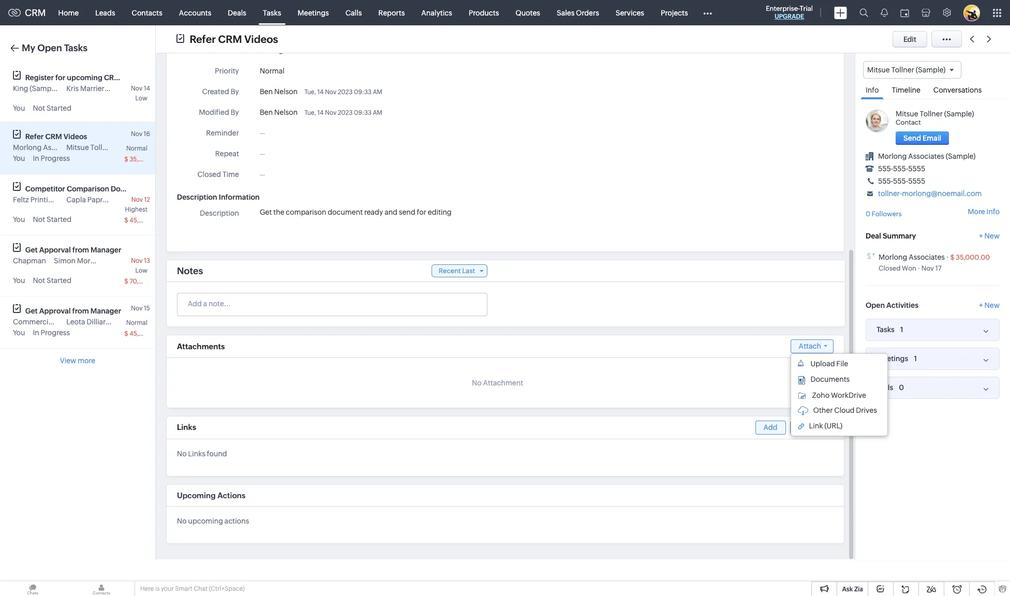Task type: describe. For each thing, give the bounding box(es) containing it.
contacts
[[132, 9, 162, 17]]

recent last
[[439, 267, 475, 275]]

0 horizontal spatial 35,000.00
[[130, 156, 161, 163]]

cloud
[[835, 406, 855, 414]]

morlong associates
[[13, 143, 79, 152]]

3 not started from the top
[[33, 276, 71, 285]]

marrier
[[80, 84, 104, 93]]

0 vertical spatial refer
[[190, 33, 216, 45]]

webinars
[[122, 74, 155, 82]]

tollner-morlong@noemail.com link
[[879, 190, 982, 198]]

press
[[56, 318, 73, 326]]

add
[[764, 423, 778, 432]]

profile element
[[958, 0, 987, 25]]

nov inside get apporval from manager nov 13
[[131, 257, 143, 265]]

crm link
[[8, 7, 46, 18]]

by for created by
[[231, 87, 239, 96]]

$ for mitsue tollner (sample)
[[124, 156, 128, 163]]

from for approval
[[72, 307, 89, 315]]

Add a note... field
[[178, 299, 487, 309]]

13
[[144, 257, 150, 265]]

nov inside register for upcoming crm webinars nov 14
[[131, 85, 143, 92]]

tue, for modified by
[[304, 109, 316, 116]]

45,000.00 for leota dilliard (sample)
[[130, 330, 161, 338]]

recent
[[439, 267, 461, 275]]

created by
[[202, 87, 239, 96]]

0 for 0
[[899, 383, 905, 392]]

from for apporval
[[72, 246, 89, 254]]

by for modified by
[[231, 108, 239, 116]]

simon
[[54, 257, 76, 265]]

conversations
[[934, 86, 982, 94]]

sales orders
[[557, 9, 599, 17]]

calls inside "link"
[[346, 9, 362, 17]]

1 vertical spatial refer crm videos
[[25, 133, 87, 141]]

1 555-555-5555 from the top
[[879, 165, 926, 173]]

you for king (sample)
[[13, 104, 25, 112]]

1 vertical spatial links
[[188, 450, 206, 458]]

other
[[814, 406, 833, 414]]

ben nelson for created by
[[260, 87, 298, 96]]

register for upcoming crm webinars nov 14
[[25, 74, 155, 92]]

timeline link
[[887, 79, 926, 99]]

closed inside morlong associates · $ 35,000.00 closed won · nov 17
[[879, 264, 901, 272]]

started for (sample)
[[47, 104, 71, 112]]

signals element
[[875, 0, 895, 25]]

1 vertical spatial meetings
[[877, 355, 909, 363]]

0 vertical spatial open
[[37, 42, 62, 53]]

reminder
[[206, 129, 239, 137]]

tue, for created by
[[304, 89, 316, 96]]

chat
[[194, 586, 208, 593]]

zia
[[855, 586, 864, 593]]

open activities
[[866, 301, 919, 309]]

mitsue inside field
[[868, 66, 890, 74]]

morlong for morlong associates
[[13, 143, 42, 152]]

0 followers
[[866, 210, 902, 218]]

attachments
[[177, 342, 225, 351]]

ben nelson for modified by
[[260, 108, 298, 116]]

you for morlong associates
[[13, 154, 25, 163]]

0 vertical spatial info
[[866, 86, 879, 94]]

chapman
[[13, 257, 46, 265]]

morlong inside morlong associates · $ 35,000.00 closed won · nov 17
[[879, 253, 908, 261]]

17
[[936, 264, 942, 272]]

(sample) left 13
[[107, 257, 137, 265]]

get for get apporval from manager nov 13
[[25, 246, 38, 254]]

home
[[58, 9, 79, 17]]

1 horizontal spatial upcoming
[[188, 517, 223, 525]]

get the comparison document ready and send for editing
[[260, 208, 452, 216]]

1 vertical spatial info
[[987, 208, 1000, 216]]

ask
[[843, 586, 853, 593]]

1 horizontal spatial ·
[[947, 253, 949, 261]]

nov inside morlong associates · $ 35,000.00 closed won · nov 17
[[922, 264, 934, 272]]

(sample) down nov 16 at the top left
[[115, 143, 145, 152]]

manager for get approval from manager
[[90, 307, 121, 315]]

(ctrl+space)
[[209, 586, 245, 593]]

progress for leota dilliard (sample)
[[41, 329, 70, 337]]

nelson for modified by
[[274, 108, 298, 116]]

(sample) down nov 15
[[112, 318, 141, 326]]

leads
[[95, 9, 115, 17]]

(sample) up highest
[[118, 196, 148, 204]]

(sample) down the 'register'
[[30, 84, 60, 93]]

activities
[[887, 301, 919, 309]]

1 horizontal spatial tasks
[[263, 9, 281, 17]]

created
[[202, 87, 229, 96]]

view
[[60, 357, 76, 365]]

deals link
[[220, 0, 255, 25]]

no for links
[[177, 450, 187, 458]]

3 not from the top
[[33, 276, 45, 285]]

nelson for created by
[[274, 87, 298, 96]]

2 + from the top
[[980, 301, 984, 309]]

45,000.00 for capla paprocki (sample)
[[130, 217, 161, 224]]

attachment
[[483, 379, 523, 387]]

dilliard
[[87, 318, 110, 326]]

create menu element
[[828, 0, 854, 25]]

zoho workdrive
[[813, 391, 867, 400]]

smart
[[175, 586, 193, 593]]

document
[[328, 208, 363, 216]]

1 + new from the top
[[980, 232, 1000, 240]]

quotes link
[[508, 0, 549, 25]]

kris marrier (sample)
[[66, 84, 136, 93]]

1 horizontal spatial for
[[417, 208, 427, 216]]

no upcoming actions
[[177, 517, 249, 525]]

+ new link
[[980, 232, 1000, 245]]

morlong associates (sample) link
[[879, 152, 976, 161]]

products
[[469, 9, 499, 17]]

12
[[144, 196, 150, 203]]

services
[[616, 9, 645, 17]]

link
[[809, 422, 823, 430]]

14 inside register for upcoming crm webinars nov 14
[[144, 85, 150, 92]]

description for description information
[[177, 193, 217, 201]]

not started for printing
[[33, 215, 71, 224]]

3 started from the top
[[47, 276, 71, 285]]

0 vertical spatial videos
[[244, 33, 278, 45]]

ben for modified by
[[260, 108, 273, 116]]

search image
[[860, 8, 869, 17]]

35,000.00 inside morlong associates · $ 35,000.00 closed won · nov 17
[[956, 254, 990, 261]]

nov inside competitor comparison document nov 12
[[131, 196, 143, 203]]

sales orders link
[[549, 0, 608, 25]]

0 horizontal spatial tasks
[[64, 42, 88, 53]]

normal for leota dilliard (sample)
[[126, 319, 148, 327]]

0 vertical spatial links
[[177, 423, 196, 432]]

2 vertical spatial no
[[177, 517, 187, 525]]

status
[[218, 46, 239, 54]]

$ inside morlong associates · $ 35,000.00 closed won · nov 17
[[951, 254, 955, 261]]

crm up status
[[218, 33, 242, 45]]

notes
[[177, 266, 203, 276]]

kris
[[66, 84, 79, 93]]

16
[[144, 130, 150, 138]]

upcoming inside register for upcoming crm webinars nov 14
[[67, 74, 102, 82]]

analytics link
[[413, 0, 461, 25]]

here is your smart chat (ctrl+space)
[[140, 586, 245, 593]]

tollner inside mitsue tollner (sample) contact
[[920, 110, 943, 118]]

Other Modules field
[[697, 4, 719, 21]]

projects link
[[653, 0, 697, 25]]

$ for simon morasca (sample)
[[124, 278, 128, 285]]

info link
[[861, 79, 884, 99]]

14 for created by
[[318, 89, 324, 96]]

morlong@noemail.com
[[903, 190, 982, 198]]

register
[[25, 74, 54, 82]]

deal
[[866, 232, 882, 240]]

reports link
[[370, 0, 413, 25]]

documents
[[811, 376, 850, 384]]

closed time
[[197, 170, 239, 179]]

tollner inside mitsue tollner (sample) field
[[892, 66, 915, 74]]

0 vertical spatial in progress
[[260, 46, 297, 54]]

$ 35,000.00
[[124, 156, 161, 163]]

capla paprocki (sample)
[[66, 196, 148, 204]]

1 + from the top
[[980, 232, 984, 240]]

no links found
[[177, 450, 227, 458]]

accounts
[[179, 9, 211, 17]]

get apporval from manager nov 13
[[25, 246, 150, 265]]

get for get the comparison document ready and send for editing
[[260, 208, 272, 216]]

2 + new from the top
[[980, 301, 1000, 309]]

won
[[902, 264, 917, 272]]

you for feltz printing service
[[13, 215, 25, 224]]

zoho
[[813, 391, 830, 400]]

09:33 for created by
[[354, 89, 372, 96]]

1 vertical spatial calls
[[877, 384, 894, 392]]

commercial press
[[13, 318, 73, 326]]

simon morasca (sample)
[[54, 257, 137, 265]]

1 vertical spatial videos
[[64, 133, 87, 141]]

link (url)
[[809, 422, 843, 430]]

2 vertical spatial tasks
[[877, 326, 895, 334]]

normal for mitsue tollner (sample)
[[126, 145, 148, 152]]

70,000.00
[[130, 278, 161, 285]]

conversations link
[[929, 79, 988, 99]]

0 vertical spatial in
[[260, 46, 266, 54]]

0 vertical spatial closed
[[197, 170, 221, 179]]

get for get approval from manager
[[25, 307, 38, 315]]

0 vertical spatial normal
[[260, 67, 285, 75]]

edit button
[[893, 31, 928, 47]]

the
[[273, 208, 285, 216]]

signals image
[[881, 8, 888, 17]]

0 vertical spatial progress
[[268, 46, 297, 54]]

2 vertical spatial mitsue
[[66, 143, 89, 152]]



Task type: vqa. For each thing, say whether or not it's contained in the screenshot.
The Set Up Your Crm on the top
no



Task type: locate. For each thing, give the bounding box(es) containing it.
quotes
[[516, 9, 541, 17]]

leota dilliard (sample)
[[66, 318, 141, 326]]

nov 15
[[131, 305, 150, 312]]

+
[[980, 232, 984, 240], [980, 301, 984, 309]]

not for (sample)
[[33, 104, 45, 112]]

1 horizontal spatial info
[[987, 208, 1000, 216]]

upgrade
[[775, 13, 805, 20]]

1 vertical spatial description
[[200, 209, 239, 217]]

5 you from the top
[[13, 329, 25, 337]]

0 vertical spatial from
[[72, 246, 89, 254]]

no left the attachment
[[472, 379, 482, 387]]

manage
[[799, 423, 826, 432]]

am for created by
[[373, 89, 382, 96]]

no down upcoming
[[177, 517, 187, 525]]

1 vertical spatial ·
[[918, 264, 921, 272]]

am for modified by
[[373, 109, 382, 116]]

1 not started from the top
[[33, 104, 71, 112]]

0 vertical spatial 0
[[866, 210, 871, 218]]

upcoming up marrier
[[67, 74, 102, 82]]

1 vertical spatial by
[[231, 108, 239, 116]]

get up commercial
[[25, 307, 38, 315]]

associates for morlong associates
[[43, 143, 79, 152]]

manager for get apporval from manager nov 13
[[91, 246, 121, 254]]

0 horizontal spatial tollner
[[90, 143, 113, 152]]

closed left won
[[879, 264, 901, 272]]

1 vertical spatial from
[[72, 307, 89, 315]]

from inside get apporval from manager nov 13
[[72, 246, 89, 254]]

0 vertical spatial for
[[55, 74, 65, 82]]

highest
[[125, 206, 148, 213]]

1 vertical spatial tasks
[[64, 42, 88, 53]]

1 vertical spatial associates
[[909, 152, 945, 161]]

1 vertical spatial 35,000.00
[[956, 254, 990, 261]]

in progress for mitsue tollner (sample)
[[33, 154, 70, 163]]

2 horizontal spatial mitsue
[[896, 110, 919, 118]]

not down printing
[[33, 215, 45, 224]]

$ 45,000.00 down nov 15
[[124, 330, 161, 338]]

meetings
[[298, 9, 329, 17], [877, 355, 909, 363]]

started down kris
[[47, 104, 71, 112]]

1 vertical spatial normal
[[126, 145, 148, 152]]

in for mitsue tollner (sample)
[[33, 154, 39, 163]]

calls
[[346, 9, 362, 17], [877, 384, 894, 392]]

open right my
[[37, 42, 62, 53]]

tollner-
[[879, 190, 903, 198]]

analytics
[[422, 9, 452, 17]]

2 09:33 from the top
[[354, 109, 372, 116]]

1 vertical spatial +
[[980, 301, 984, 309]]

and
[[385, 208, 398, 216]]

$
[[124, 156, 128, 163], [124, 217, 128, 224], [951, 254, 955, 261], [124, 278, 128, 285], [124, 330, 128, 338]]

2 vertical spatial started
[[47, 276, 71, 285]]

here
[[140, 586, 154, 593]]

tue, 14 nov 2023 09:33 am for modified by
[[304, 109, 382, 116]]

None button
[[896, 132, 950, 145]]

$ left 70,000.00
[[124, 278, 128, 285]]

mitsue inside mitsue tollner (sample) contact
[[896, 110, 919, 118]]

editing
[[428, 208, 452, 216]]

1 new from the top
[[985, 232, 1000, 240]]

2 nelson from the top
[[274, 108, 298, 116]]

2 ben from the top
[[260, 108, 273, 116]]

closed left time
[[197, 170, 221, 179]]

more
[[968, 208, 986, 216]]

get approval from manager
[[25, 307, 121, 315]]

more
[[78, 357, 95, 365]]

refer up morlong associates
[[25, 133, 44, 141]]

open left activities
[[866, 301, 885, 309]]

normal down nov 15
[[126, 319, 148, 327]]

tollner
[[892, 66, 915, 74], [920, 110, 943, 118], [90, 143, 113, 152]]

you for chapman
[[13, 276, 25, 285]]

45,000.00
[[130, 217, 161, 224], [130, 330, 161, 338]]

ready
[[364, 208, 383, 216]]

(sample) down conversations
[[945, 110, 975, 118]]

morlong up the 'tollner-'
[[879, 152, 907, 161]]

1 you from the top
[[13, 104, 25, 112]]

2 vertical spatial not
[[33, 276, 45, 285]]

enterprise-
[[766, 5, 800, 12]]

1 horizontal spatial tollner
[[892, 66, 915, 74]]

refer down accounts 'link'
[[190, 33, 216, 45]]

meetings right the "file"
[[877, 355, 909, 363]]

feltz
[[13, 196, 29, 204]]

$ for leota dilliard (sample)
[[124, 330, 128, 338]]

king (sample)
[[13, 84, 60, 93]]

09:33 for modified by
[[354, 109, 372, 116]]

mitsue tollner (sample)
[[868, 66, 946, 74], [66, 143, 145, 152]]

is
[[155, 586, 160, 593]]

0 for 0 followers
[[866, 210, 871, 218]]

services link
[[608, 0, 653, 25]]

2 vertical spatial morlong
[[879, 253, 908, 261]]

1 vertical spatial new
[[985, 301, 1000, 309]]

manage link
[[790, 421, 834, 435]]

last
[[462, 267, 475, 275]]

low for simon morasca (sample)
[[135, 267, 148, 274]]

new
[[985, 232, 1000, 240], [985, 301, 1000, 309]]

1 vertical spatial mitsue
[[896, 110, 919, 118]]

file
[[837, 360, 849, 368]]

associates for morlong associates · $ 35,000.00 closed won · nov 17
[[909, 253, 945, 261]]

1 vertical spatial ben nelson
[[260, 108, 298, 116]]

1 for meetings
[[914, 354, 918, 363]]

send
[[399, 208, 416, 216]]

(sample) up morlong@noemail.com
[[946, 152, 976, 161]]

0 horizontal spatial meetings
[[298, 9, 329, 17]]

get left the at the top left of the page
[[260, 208, 272, 216]]

0 vertical spatial morlong
[[13, 143, 42, 152]]

leota
[[66, 318, 85, 326]]

1 from from the top
[[72, 246, 89, 254]]

1 vertical spatial started
[[47, 215, 71, 224]]

crm left 'home'
[[25, 7, 46, 18]]

leads link
[[87, 0, 124, 25]]

by right modified at the top of the page
[[231, 108, 239, 116]]

·
[[947, 253, 949, 261], [918, 264, 921, 272]]

1 vertical spatial not started
[[33, 215, 71, 224]]

1 not from the top
[[33, 104, 45, 112]]

0 vertical spatial not started
[[33, 104, 71, 112]]

1 vertical spatial 45,000.00
[[130, 330, 161, 338]]

· right won
[[918, 264, 921, 272]]

upcoming down upcoming actions
[[188, 517, 223, 525]]

add link
[[756, 421, 786, 435]]

description down description information
[[200, 209, 239, 217]]

ben for created by
[[260, 87, 273, 96]]

1 09:33 from the top
[[354, 89, 372, 96]]

0 vertical spatial calls
[[346, 9, 362, 17]]

0
[[866, 210, 871, 218], [899, 383, 905, 392]]

0 vertical spatial 2023
[[338, 89, 353, 96]]

0 vertical spatial tasks
[[263, 9, 281, 17]]

0 vertical spatial meetings
[[298, 9, 329, 17]]

45,000.00 down 15
[[130, 330, 161, 338]]

mitsue tollner (sample) down nov 16 at the top left
[[66, 143, 145, 152]]

0 vertical spatial $ 45,000.00
[[124, 217, 161, 224]]

2 vertical spatial normal
[[126, 319, 148, 327]]

you for commercial press
[[13, 329, 25, 337]]

0 vertical spatial 09:33
[[354, 89, 372, 96]]

2 low from the top
[[135, 267, 148, 274]]

0 horizontal spatial upcoming
[[67, 74, 102, 82]]

my open tasks
[[22, 42, 88, 53]]

2 45,000.00 from the top
[[130, 330, 161, 338]]

1 nelson from the top
[[274, 87, 298, 96]]

info left timeline
[[866, 86, 879, 94]]

2 vertical spatial not started
[[33, 276, 71, 285]]

morlong associates (sample)
[[879, 152, 976, 161]]

in progress down morlong associates
[[33, 154, 70, 163]]

tollner up contact
[[920, 110, 943, 118]]

1 started from the top
[[47, 104, 71, 112]]

0 vertical spatial associates
[[43, 143, 79, 152]]

tue, 14 nov 2023 09:33 am for created by
[[304, 89, 382, 96]]

1 $ 45,000.00 from the top
[[124, 217, 161, 224]]

service
[[58, 196, 84, 204]]

comparison
[[286, 208, 326, 216]]

info
[[866, 86, 879, 94], [987, 208, 1000, 216]]

from up "leota"
[[72, 307, 89, 315]]

crm
[[25, 7, 46, 18], [218, 33, 242, 45], [104, 74, 121, 82], [45, 133, 62, 141]]

in progress down tasks link
[[260, 46, 297, 54]]

1 vertical spatial nelson
[[274, 108, 298, 116]]

ben right modified by
[[260, 108, 273, 116]]

ben right created by
[[260, 87, 273, 96]]

1 vertical spatial no
[[177, 450, 187, 458]]

mitsue tollner (sample) contact
[[896, 110, 975, 126]]

45,000.00 down highest
[[130, 217, 161, 224]]

home link
[[50, 0, 87, 25]]

0 vertical spatial ben
[[260, 87, 273, 96]]

you down chapman at the left top
[[13, 276, 25, 285]]

0 vertical spatial nelson
[[274, 87, 298, 96]]

contacts image
[[69, 582, 134, 596]]

in progress for leota dilliard (sample)
[[33, 329, 70, 337]]

links
[[177, 423, 196, 432], [188, 450, 206, 458]]

1 vertical spatial tollner
[[920, 110, 943, 118]]

document
[[111, 185, 147, 193]]

refer crm videos up morlong associates
[[25, 133, 87, 141]]

ask zia
[[843, 586, 864, 593]]

· right morlong associates "link"
[[947, 253, 949, 261]]

1 vertical spatial not
[[33, 215, 45, 224]]

started for printing
[[47, 215, 71, 224]]

1 tue, 14 nov 2023 09:33 am from the top
[[304, 89, 382, 96]]

0 vertical spatial 5555
[[909, 165, 926, 173]]

associates up 17
[[909, 253, 945, 261]]

not started down king (sample)
[[33, 104, 71, 112]]

0 vertical spatial ben nelson
[[260, 87, 298, 96]]

1 2023 from the top
[[338, 89, 353, 96]]

1 vertical spatial for
[[417, 208, 427, 216]]

tue, 14 nov 2023 09:33 am
[[304, 89, 382, 96], [304, 109, 382, 116]]

1 vertical spatial ben
[[260, 108, 273, 116]]

tasks down the home link at the top
[[64, 42, 88, 53]]

attach
[[799, 342, 822, 350]]

09:33
[[354, 89, 372, 96], [354, 109, 372, 116]]

morlong up won
[[879, 253, 908, 261]]

in down commercial
[[33, 329, 39, 337]]

0 vertical spatial tue,
[[304, 89, 316, 96]]

0 horizontal spatial refer crm videos
[[25, 133, 87, 141]]

0 vertical spatial get
[[260, 208, 272, 216]]

(sample) down the webinars
[[106, 84, 136, 93]]

1 tue, from the top
[[304, 89, 316, 96]]

mitsue up comparison
[[66, 143, 89, 152]]

low up $ 70,000.00
[[135, 267, 148, 274]]

get
[[260, 208, 272, 216], [25, 246, 38, 254], [25, 307, 38, 315]]

get up chapman at the left top
[[25, 246, 38, 254]]

your
[[161, 586, 174, 593]]

not started down the simon
[[33, 276, 71, 285]]

2 ben nelson from the top
[[260, 108, 298, 116]]

videos up morlong associates
[[64, 133, 87, 141]]

from up the morasca
[[72, 246, 89, 254]]

0 vertical spatial refer crm videos
[[190, 33, 278, 45]]

sales
[[557, 9, 575, 17]]

1 vertical spatial 2023
[[338, 109, 353, 116]]

$ for capla paprocki (sample)
[[124, 217, 128, 224]]

$ 45,000.00 for leota dilliard (sample)
[[124, 330, 161, 338]]

0 horizontal spatial 0
[[866, 210, 871, 218]]

1 horizontal spatial 35,000.00
[[956, 254, 990, 261]]

refer crm videos up status
[[190, 33, 278, 45]]

$ down leota dilliard (sample)
[[124, 330, 128, 338]]

morlong up "competitor"
[[13, 143, 42, 152]]

progress for mitsue tollner (sample)
[[41, 154, 70, 163]]

tollner up timeline link
[[892, 66, 915, 74]]

by right created
[[231, 87, 239, 96]]

14 for modified by
[[318, 109, 324, 116]]

5555
[[909, 165, 926, 173], [909, 177, 926, 185]]

progress
[[268, 46, 297, 54], [41, 154, 70, 163], [41, 329, 70, 337]]

tollner up comparison
[[90, 143, 113, 152]]

description information
[[177, 193, 260, 201]]

0 vertical spatial started
[[47, 104, 71, 112]]

3 you from the top
[[13, 215, 25, 224]]

1 vertical spatial $ 45,000.00
[[124, 330, 161, 338]]

priority
[[215, 67, 239, 75]]

for
[[55, 74, 65, 82], [417, 208, 427, 216]]

not down chapman at the left top
[[33, 276, 45, 285]]

0 horizontal spatial ·
[[918, 264, 921, 272]]

1 horizontal spatial mitsue tollner (sample)
[[868, 66, 946, 74]]

2 you from the top
[[13, 154, 25, 163]]

normal up $ 35,000.00
[[126, 145, 148, 152]]

you down feltz
[[13, 215, 25, 224]]

1 vertical spatial 1
[[914, 354, 918, 363]]

1 vertical spatial am
[[373, 109, 382, 116]]

in progress down commercial press
[[33, 329, 70, 337]]

chats image
[[0, 582, 65, 596]]

2 2023 from the top
[[338, 109, 353, 116]]

2 tue, from the top
[[304, 109, 316, 116]]

comparison
[[67, 185, 109, 193]]

mitsue tollner (sample) up timeline link
[[868, 66, 946, 74]]

2 started from the top
[[47, 215, 71, 224]]

$ 45,000.00 for capla paprocki (sample)
[[124, 217, 161, 224]]

timeline
[[892, 86, 921, 94]]

2023 for modified by
[[338, 109, 353, 116]]

low for kris marrier (sample)
[[135, 95, 148, 102]]

manager up leota dilliard (sample)
[[90, 307, 121, 315]]

5555 up tollner-morlong@noemail.com
[[909, 177, 926, 185]]

search element
[[854, 0, 875, 25]]

progress down tasks link
[[268, 46, 297, 54]]

$ right morlong associates "link"
[[951, 254, 955, 261]]

previous record image
[[970, 36, 975, 42]]

2 from from the top
[[72, 307, 89, 315]]

calendar image
[[901, 9, 910, 17]]

0 horizontal spatial refer
[[25, 133, 44, 141]]

0 horizontal spatial for
[[55, 74, 65, 82]]

0 vertical spatial upcoming
[[67, 74, 102, 82]]

4 you from the top
[[13, 276, 25, 285]]

started down the feltz printing service
[[47, 215, 71, 224]]

0 vertical spatial +
[[980, 232, 984, 240]]

1 by from the top
[[231, 87, 239, 96]]

0 horizontal spatial 1
[[901, 325, 904, 334]]

not started for (sample)
[[33, 104, 71, 112]]

1 horizontal spatial refer crm videos
[[190, 33, 278, 45]]

2023 for created by
[[338, 89, 353, 96]]

$ 45,000.00 down highest
[[124, 217, 161, 224]]

manager up simon morasca (sample)
[[91, 246, 121, 254]]

not started down the feltz printing service
[[33, 215, 71, 224]]

1 horizontal spatial meetings
[[877, 355, 909, 363]]

am
[[373, 89, 382, 96], [373, 109, 382, 116]]

projects
[[661, 9, 688, 17]]

progress down morlong associates
[[41, 154, 70, 163]]

5555 down 'morlong associates (sample)'
[[909, 165, 926, 173]]

enterprise-trial upgrade
[[766, 5, 813, 20]]

normal right priority
[[260, 67, 285, 75]]

0 vertical spatial mitsue
[[868, 66, 890, 74]]

no for attachments
[[472, 379, 482, 387]]

started down the simon
[[47, 276, 71, 285]]

$ down highest
[[124, 217, 128, 224]]

2 not from the top
[[33, 215, 45, 224]]

next record image
[[987, 36, 994, 42]]

morlong for morlong associates (sample)
[[879, 152, 907, 161]]

2 tue, 14 nov 2023 09:33 am from the top
[[304, 109, 382, 116]]

manager inside get apporval from manager nov 13
[[91, 246, 121, 254]]

1 vertical spatial get
[[25, 246, 38, 254]]

no left found
[[177, 450, 187, 458]]

progress down press
[[41, 329, 70, 337]]

orders
[[576, 9, 599, 17]]

you down commercial
[[13, 329, 25, 337]]

links left found
[[188, 450, 206, 458]]

crm inside register for upcoming crm webinars nov 14
[[104, 74, 121, 82]]

1 vertical spatial open
[[866, 301, 885, 309]]

crm up morlong associates
[[45, 133, 62, 141]]

reports
[[379, 9, 405, 17]]

description for description
[[200, 209, 239, 217]]

1 5555 from the top
[[909, 165, 926, 173]]

associates for morlong associates (sample)
[[909, 152, 945, 161]]

products link
[[461, 0, 508, 25]]

from
[[72, 246, 89, 254], [72, 307, 89, 315]]

for inside register for upcoming crm webinars nov 14
[[55, 74, 65, 82]]

0 vertical spatial no
[[472, 379, 482, 387]]

35,000.00 down the 16
[[130, 156, 161, 163]]

accounts link
[[171, 0, 220, 25]]

1 vertical spatial tue, 14 nov 2023 09:33 am
[[304, 109, 382, 116]]

0 vertical spatial tue, 14 nov 2023 09:33 am
[[304, 89, 382, 96]]

1 low from the top
[[135, 95, 148, 102]]

(sample) inside field
[[916, 66, 946, 74]]

1 vertical spatial morlong
[[879, 152, 907, 161]]

2 $ 45,000.00 from the top
[[124, 330, 161, 338]]

1 vertical spatial manager
[[90, 307, 121, 315]]

in down morlong associates
[[33, 154, 39, 163]]

Mitsue Tollner (Sample) field
[[864, 61, 962, 79]]

refer crm videos
[[190, 33, 278, 45], [25, 133, 87, 141]]

(sample) up timeline link
[[916, 66, 946, 74]]

actions
[[225, 517, 249, 525]]

mitsue up contact
[[896, 110, 919, 118]]

in right status
[[260, 46, 266, 54]]

(sample) inside mitsue tollner (sample) contact
[[945, 110, 975, 118]]

1 45,000.00 from the top
[[130, 217, 161, 224]]

1 horizontal spatial mitsue
[[868, 66, 890, 74]]

meetings link
[[290, 0, 337, 25]]

0 vertical spatial manager
[[91, 246, 121, 254]]

tasks right deals
[[263, 9, 281, 17]]

you down morlong associates
[[13, 154, 25, 163]]

2 new from the top
[[985, 301, 1000, 309]]

2 555-555-5555 from the top
[[879, 177, 926, 185]]

not for printing
[[33, 215, 45, 224]]

0 vertical spatial new
[[985, 232, 1000, 240]]

feltz printing service
[[13, 196, 84, 204]]

2 not started from the top
[[33, 215, 71, 224]]

1 ben nelson from the top
[[260, 87, 298, 96]]

2 5555 from the top
[[909, 177, 926, 185]]

1 am from the top
[[373, 89, 382, 96]]

meetings left calls "link"
[[298, 9, 329, 17]]

1 vertical spatial mitsue tollner (sample)
[[66, 143, 145, 152]]

15
[[144, 305, 150, 312]]

calls up drives
[[877, 384, 894, 392]]

1 vertical spatial low
[[135, 267, 148, 274]]

2 vertical spatial tollner
[[90, 143, 113, 152]]

printing
[[30, 196, 57, 204]]

crm up kris marrier (sample)
[[104, 74, 121, 82]]

associates inside morlong associates · $ 35,000.00 closed won · nov 17
[[909, 253, 945, 261]]

1 vertical spatial progress
[[41, 154, 70, 163]]

2 by from the top
[[231, 108, 239, 116]]

2 am from the top
[[373, 109, 382, 116]]

low down the webinars
[[135, 95, 148, 102]]

create menu image
[[835, 6, 848, 19]]

upcoming
[[67, 74, 102, 82], [188, 517, 223, 525]]

1 ben from the top
[[260, 87, 273, 96]]

trial
[[800, 5, 813, 12]]

in for leota dilliard (sample)
[[33, 329, 39, 337]]

calls left reports
[[346, 9, 362, 17]]

mitsue tollner (sample) inside field
[[868, 66, 946, 74]]

0 vertical spatial am
[[373, 89, 382, 96]]

associates up "competitor"
[[43, 143, 79, 152]]

profile image
[[964, 4, 981, 21]]

0 vertical spatial ·
[[947, 253, 949, 261]]

0 horizontal spatial mitsue
[[66, 143, 89, 152]]

0 vertical spatial 555-555-5555
[[879, 165, 926, 173]]

get inside get apporval from manager nov 13
[[25, 246, 38, 254]]

0 horizontal spatial closed
[[197, 170, 221, 179]]

nov
[[131, 85, 143, 92], [325, 89, 337, 96], [325, 109, 337, 116], [131, 130, 142, 138], [131, 196, 143, 203], [131, 257, 143, 265], [922, 264, 934, 272], [131, 305, 143, 312]]

description down closed time
[[177, 193, 217, 201]]

$ up document
[[124, 156, 128, 163]]

0 horizontal spatial mitsue tollner (sample)
[[66, 143, 145, 152]]

1 for tasks
[[901, 325, 904, 334]]

0 vertical spatial 35,000.00
[[130, 156, 161, 163]]

tasks down open activities
[[877, 326, 895, 334]]

(sample)
[[916, 66, 946, 74], [30, 84, 60, 93], [106, 84, 136, 93], [945, 110, 975, 118], [115, 143, 145, 152], [946, 152, 976, 161], [118, 196, 148, 204], [107, 257, 137, 265], [112, 318, 141, 326]]



